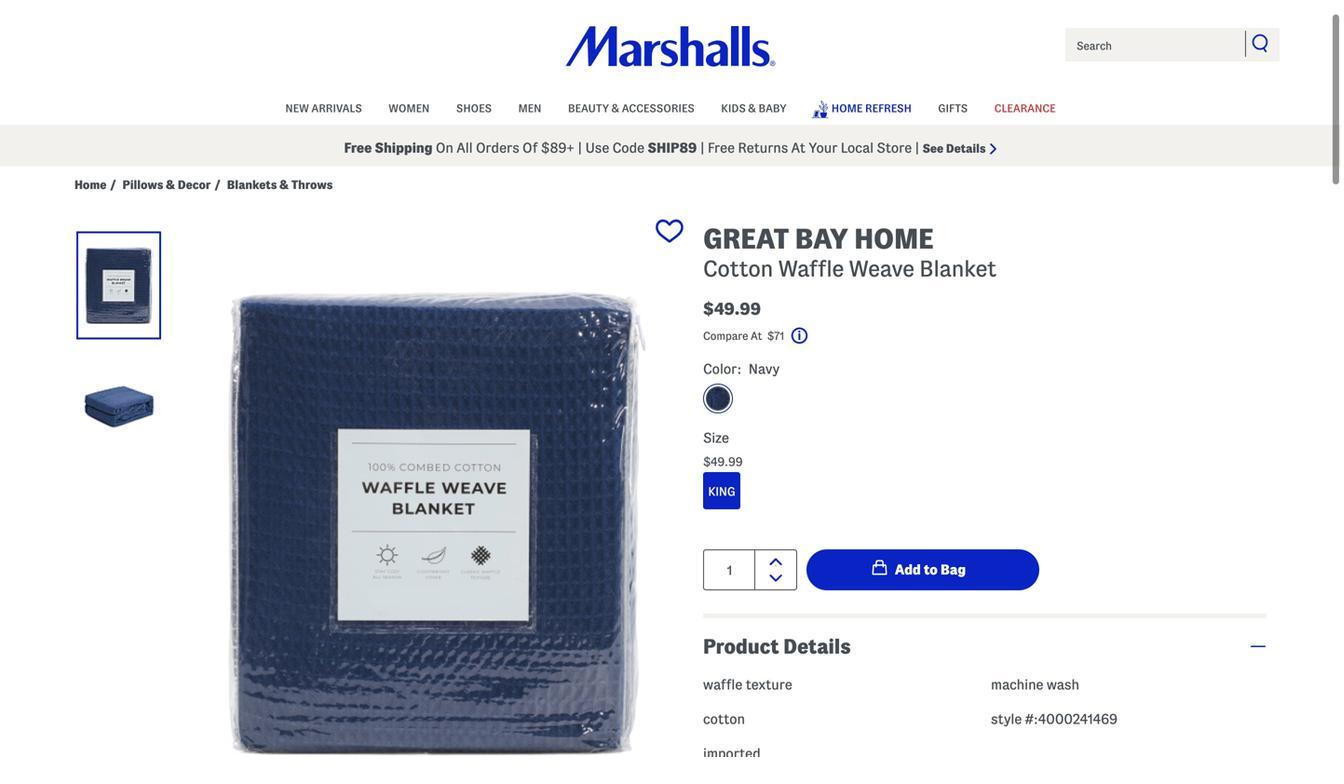 Task type: locate. For each thing, give the bounding box(es) containing it.
1 / from the left
[[110, 178, 116, 191]]

$49.99 inside size list box
[[703, 456, 743, 469]]

marquee
[[0, 129, 1341, 166]]

accessories
[[622, 103, 695, 114]]

blankets
[[227, 178, 277, 191]]

machine
[[991, 677, 1044, 693]]

cotton waffle weave blanket image
[[189, 213, 685, 757], [79, 234, 158, 337], [79, 355, 158, 458]]

1 vertical spatial details
[[784, 636, 851, 658]]

None submit
[[1252, 34, 1271, 52], [807, 550, 1040, 591], [1252, 34, 1271, 52], [807, 550, 1040, 591]]

great
[[703, 224, 789, 254]]

0 horizontal spatial |
[[578, 140, 582, 156]]

product details
[[703, 636, 851, 658]]

home
[[832, 103, 863, 114], [75, 178, 106, 191]]

ship89
[[648, 140, 697, 156]]

clearance link
[[995, 93, 1056, 121]]

1 horizontal spatial details
[[946, 142, 986, 155]]

details right see
[[946, 142, 986, 155]]

waffle
[[778, 257, 844, 281]]

home up the local on the right of the page
[[832, 103, 863, 114]]

women link
[[389, 93, 430, 121]]

navy image
[[706, 387, 730, 411]]

pillows
[[123, 178, 163, 191]]

baby
[[759, 103, 787, 114]]

$49.99 down the size
[[703, 456, 743, 469]]

beauty
[[568, 103, 609, 114]]

2 $49.99 from the top
[[703, 456, 743, 469]]

0 vertical spatial home
[[832, 103, 863, 114]]

0 horizontal spatial /
[[110, 178, 116, 191]]

help link
[[791, 327, 833, 345]]

marshalls home image
[[566, 26, 776, 67]]

weave
[[849, 257, 915, 281]]

1 vertical spatial home
[[75, 178, 106, 191]]

$49.99
[[703, 300, 761, 318], [703, 456, 743, 469]]

$89+
[[541, 140, 575, 156]]

free down "kids"
[[708, 140, 735, 156]]

menu bar
[[75, 91, 1267, 125]]

1 horizontal spatial /
[[215, 178, 221, 191]]

free down "arrivals"
[[344, 140, 372, 156]]

$49.99 up "compare"
[[703, 300, 761, 318]]

beauty & accessories
[[568, 103, 695, 114]]

details
[[946, 142, 986, 155], [784, 636, 851, 658]]

color: navy
[[703, 361, 780, 377]]

| right ship89 on the top of page
[[700, 140, 705, 156]]

menu bar containing new arrivals
[[75, 91, 1267, 125]]

home inside main content
[[75, 178, 106, 191]]

details up "texture"
[[784, 636, 851, 658]]

2 / from the left
[[215, 178, 221, 191]]

#:4000241469
[[1025, 712, 1118, 727]]

returns
[[738, 140, 788, 156]]

clearance
[[995, 103, 1056, 114]]

men
[[518, 103, 542, 114]]

free shipping on all orders of $89+ | use code ship89 | free returns at your local store | see details
[[344, 140, 986, 156]]

product details link
[[703, 619, 1267, 675]]

product
[[703, 636, 779, 658]]

up image
[[769, 558, 782, 566]]

free
[[344, 140, 372, 156], [708, 140, 735, 156]]

kids & baby link
[[721, 93, 787, 121]]

code
[[613, 140, 645, 156]]

0 horizontal spatial home
[[75, 178, 106, 191]]

style #:4000241469
[[991, 712, 1118, 727]]

0 vertical spatial details
[[946, 142, 986, 155]]

cotton
[[703, 712, 745, 727]]

0 vertical spatial $49.99
[[703, 300, 761, 318]]

| left use
[[578, 140, 582, 156]]

&
[[612, 103, 620, 114], [749, 103, 756, 114], [166, 178, 175, 191], [280, 178, 289, 191]]

all
[[457, 140, 473, 156]]

king link
[[703, 472, 741, 510]]

Search text field
[[1064, 26, 1282, 63]]

|
[[578, 140, 582, 156], [700, 140, 705, 156]]

0 horizontal spatial details
[[784, 636, 851, 658]]

/ right home link
[[110, 178, 116, 191]]

/
[[110, 178, 116, 191], [215, 178, 221, 191]]

banner containing free shipping
[[0, 0, 1341, 166]]

1 horizontal spatial home
[[832, 103, 863, 114]]

banner
[[0, 0, 1341, 166]]

waffle
[[703, 677, 743, 693]]

1 horizontal spatial free
[[708, 140, 735, 156]]

style
[[991, 712, 1022, 727]]

1 vertical spatial $49.99
[[703, 456, 743, 469]]

bay
[[795, 224, 849, 254]]

texture
[[746, 677, 792, 693]]

of
[[523, 140, 538, 156]]

shoes link
[[456, 93, 492, 121]]

orders
[[476, 140, 519, 156]]

shoes
[[456, 103, 492, 114]]

& left throws
[[280, 178, 289, 191]]

home for home refresh
[[832, 103, 863, 114]]

1 horizontal spatial |
[[700, 140, 705, 156]]

/ right decor
[[215, 178, 221, 191]]

home left the pillows
[[75, 178, 106, 191]]

0 horizontal spatial free
[[344, 140, 372, 156]]



Task type: describe. For each thing, give the bounding box(es) containing it.
size
[[703, 430, 729, 446]]

beauty & accessories link
[[568, 93, 695, 121]]

cotton
[[703, 257, 773, 281]]

navy
[[749, 361, 780, 377]]

$71
[[767, 330, 784, 342]]

at
[[792, 140, 806, 156]]

local
[[841, 140, 874, 156]]

waffle texture
[[703, 677, 792, 693]]

color: list box
[[703, 384, 1267, 423]]

men link
[[518, 93, 542, 121]]

throws
[[291, 178, 333, 191]]

pillows & decor link
[[123, 177, 211, 192]]

refresh
[[865, 103, 912, 114]]

& right beauty
[[612, 103, 620, 114]]

marquee containing free shipping
[[0, 129, 1341, 166]]

new arrivals link
[[285, 93, 362, 121]]

store |
[[877, 140, 920, 156]]

women
[[389, 103, 430, 114]]

king
[[708, 485, 736, 498]]

great bay home cotton waffle weave blanket
[[703, 224, 997, 281]]

great bay home main content
[[0, 166, 1341, 757]]

kids & baby
[[721, 103, 787, 114]]

blanket
[[920, 257, 997, 281]]

home refresh link
[[812, 91, 912, 124]]

your
[[809, 140, 838, 156]]

details inside great bay home main content
[[784, 636, 851, 658]]

home link
[[75, 177, 106, 192]]

size list box
[[703, 453, 746, 522]]

use
[[585, 140, 609, 156]]

& right "kids"
[[749, 103, 756, 114]]

help
[[810, 330, 833, 342]]

menu bar inside banner
[[75, 91, 1267, 125]]

home for home / pillows & decor / blankets & throws
[[75, 178, 106, 191]]

home refresh
[[832, 103, 912, 114]]

arrivals
[[312, 103, 362, 114]]

compare at              $71
[[703, 330, 787, 342]]

wash
[[1047, 677, 1080, 693]]

2 free from the left
[[708, 140, 735, 156]]

site search search field
[[1064, 26, 1282, 63]]

color:
[[703, 361, 742, 377]]

1 free from the left
[[344, 140, 372, 156]]

see details link
[[923, 142, 997, 155]]

1 $49.99 from the top
[[703, 300, 761, 318]]

& left decor
[[166, 178, 175, 191]]

home / pillows & decor / blankets & throws
[[75, 178, 333, 191]]

on
[[436, 140, 454, 156]]

new arrivals
[[285, 103, 362, 114]]

shipping
[[375, 140, 433, 156]]

blankets & throws link
[[227, 177, 333, 192]]

details inside free shipping on all orders of $89+ | use code ship89 | free returns at your local store | see details
[[946, 142, 986, 155]]

gifts link
[[938, 93, 968, 121]]

gifts
[[938, 103, 968, 114]]

machine wash
[[991, 677, 1080, 693]]

compare
[[703, 330, 748, 342]]

down image
[[769, 575, 782, 582]]

2 | from the left
[[700, 140, 705, 156]]

1 | from the left
[[578, 140, 582, 156]]

see
[[923, 142, 944, 155]]

decor
[[178, 178, 211, 191]]

home
[[855, 224, 934, 254]]

kids
[[721, 103, 746, 114]]

plus image
[[1250, 646, 1267, 647]]

new
[[285, 103, 309, 114]]



Task type: vqa. For each thing, say whether or not it's contained in the screenshot.
Pillows & Decor link
yes



